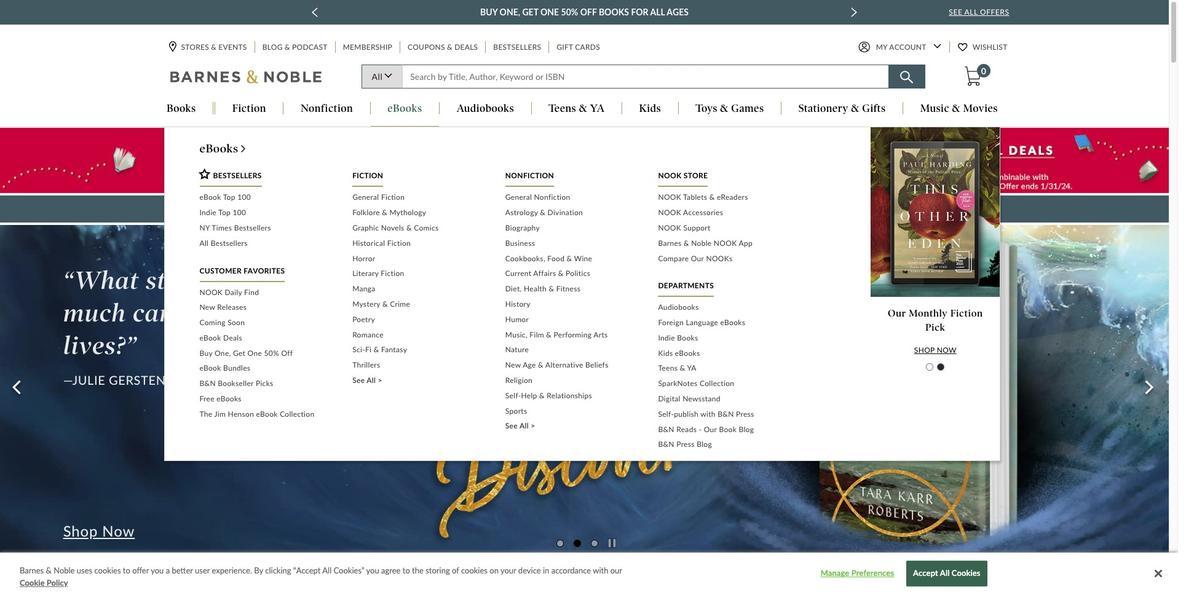 Task type: locate. For each thing, give the bounding box(es) containing it.
bestsellers right bestsellers image on the left
[[213, 171, 262, 180]]

we down stories
[[181, 298, 213, 328]]

1 vertical spatial deals
[[223, 333, 242, 342]]

barnes up compare
[[658, 238, 682, 248]]

events
[[218, 43, 247, 52]]

0 vertical spatial ya
[[590, 102, 605, 115]]

shop down pick
[[914, 345, 935, 355]]

get up "bundles"
[[233, 348, 245, 358]]

of inside barnes & noble uses cookies to offer you a better user experience. by clicking "accept all cookies" you agree to the storing of cookies on your device in accordance with our cookie policy
[[452, 566, 459, 575]]

ebook inside the ebook top 100 indie top 100 ny times bestsellers all bestsellers
[[200, 193, 221, 202]]

books inside audiobooks foreign language ebooks indie books kids ebooks teens & ya sparknotes collection digital newsstand self-publish with b&n press b&n reads - our book blog b&n press blog
[[677, 333, 698, 342]]

now
[[937, 345, 957, 355], [102, 522, 135, 540]]

the inside "what stories do we inherit and how much can we alter the narrative of our lives?"
[[281, 298, 317, 328]]

100 down bestsellers heading
[[237, 193, 251, 202]]

barnes & noble uses cookies to offer you a better user experience. by clicking "accept all cookies" you agree to the storing of cookies on your device in accordance with our cookie policy
[[20, 566, 622, 587]]

ebook down bestsellers image on the left
[[200, 193, 221, 202]]

the up ebook deals 'link'
[[281, 298, 317, 328]]

1 horizontal spatial now
[[937, 345, 957, 355]]

find down the 'tablets'
[[671, 203, 691, 215]]

2 button
[[573, 538, 581, 548]]

new inside general nonfiction astrology & divination biography business cookbooks, food & wine current affairs & politics diet, health & fitness history humor music, film & performing arts nature new age & alternative beliefs religion self-help & relationships sports see all >
[[505, 360, 521, 370]]

nonfiction inside button
[[301, 102, 353, 115]]

50%
[[561, 7, 578, 17], [264, 348, 279, 358]]

nook inside the nook daily find new releases coming soon ebook deals buy one, get one 50% off ebook bundles b&n bookseller picks free ebooks the jim henson ebook collection
[[200, 287, 223, 297]]

& inside audiobooks foreign language ebooks indie books kids ebooks teens & ya sparknotes collection digital newsstand self-publish with b&n press b&n reads - our book blog b&n press blog
[[680, 364, 685, 373]]

1 vertical spatial teens
[[658, 364, 678, 373]]

2 vertical spatial our
[[704, 425, 717, 434]]

beliefs
[[585, 360, 608, 370]]

off up cards
[[580, 7, 597, 17]]

0 horizontal spatial shop
[[63, 522, 98, 540]]

2 horizontal spatial books
[[677, 333, 698, 342]]

a
[[166, 566, 170, 575]]

1 vertical spatial 50%
[[264, 348, 279, 358]]

rewards
[[624, 203, 663, 215]]

1 vertical spatial >
[[531, 421, 535, 431]]

get
[[522, 7, 538, 17], [519, 203, 536, 215], [233, 348, 245, 358]]

relationships
[[547, 391, 592, 400]]

ebook
[[200, 193, 221, 202], [200, 333, 221, 342], [200, 364, 221, 373], [256, 409, 278, 419]]

0 horizontal spatial barnes
[[20, 566, 44, 575]]

our left monthly
[[888, 308, 906, 319]]

0 horizontal spatial blog
[[262, 43, 283, 52]]

all down ny on the left
[[200, 238, 209, 248]]

50% up gift
[[561, 7, 578, 17]]

see inside general nonfiction astrology & divination biography business cookbooks, food & wine current affairs & politics diet, health & fitness history humor music, film & performing arts nature new age & alternative beliefs religion self-help & relationships sports see all >
[[505, 421, 518, 431]]

audiobooks inside audiobooks foreign language ebooks indie books kids ebooks teens & ya sparknotes collection digital newsstand self-publish with b&n press b&n reads - our book blog b&n press blog
[[658, 303, 699, 312]]

foreign
[[658, 318, 684, 327]]

get up bestsellers link
[[522, 7, 538, 17]]

all inside general fiction folklore & mythology graphic novels & comics historical fiction horror literary fiction manga mystery & crime poetry romance sci-fi & fantasy thrillers see all >
[[367, 376, 376, 385]]

press down reads
[[676, 440, 695, 449]]

b&n reads - our book blog link
[[658, 422, 793, 437]]

buy
[[480, 7, 498, 17], [200, 348, 213, 358]]

blog down -
[[697, 440, 712, 449]]

noble inside nook tablets & ereaders nook accessories nook support barnes & noble nook app compare our nooks
[[691, 238, 712, 248]]

1 vertical spatial shop now
[[63, 522, 135, 540]]

0 horizontal spatial teens
[[549, 102, 576, 115]]

& inside button
[[851, 102, 859, 115]]

uses
[[77, 566, 92, 575]]

author
[[210, 373, 264, 388]]

see down the sports
[[505, 421, 518, 431]]

one down ebook deals 'link'
[[248, 348, 262, 358]]

and inside "what stories do we inherit and how much can we alter the narrative of our lives?"
[[389, 265, 433, 295]]

to right agree
[[403, 566, 410, 575]]

b&n up free
[[200, 379, 216, 388]]

with inside audiobooks foreign language ebooks indie books kids ebooks teens & ya sparknotes collection digital newsstand self-publish with b&n press b&n reads - our book blog b&n press blog
[[700, 409, 716, 419]]

general for general nonfiction astrology & divination biography business cookbooks, food & wine current affairs & politics diet, health & fitness history humor music, film & performing arts nature new age & alternative beliefs religion self-help & relationships sports see all >
[[505, 193, 532, 202]]

kids down search by title, author, keyword or isbn text field
[[639, 102, 661, 115]]

with
[[700, 409, 716, 419], [593, 566, 608, 575]]

books inside books button
[[167, 102, 196, 115]]

list
[[200, 190, 334, 251], [352, 190, 487, 388], [505, 190, 640, 434], [658, 190, 793, 266], [200, 285, 334, 422], [658, 300, 793, 453]]

mystery & crime link
[[352, 297, 487, 312]]

deals down 'soon'
[[223, 333, 242, 342]]

general inside general fiction folklore & mythology graphic novels & comics historical fiction horror literary fiction manga mystery & crime poetry romance sci-fi & fantasy thrillers see all >
[[352, 193, 379, 202]]

b&n
[[200, 379, 216, 388], [718, 409, 734, 419], [658, 425, 674, 434], [658, 440, 674, 449]]

preferences
[[851, 569, 894, 578]]

see all > link
[[352, 373, 487, 388], [505, 419, 640, 434]]

1 vertical spatial shop
[[63, 522, 98, 540]]

barnes inside nook tablets & ereaders nook accessories nook support barnes & noble nook app compare our nooks
[[658, 238, 682, 248]]

reads
[[676, 425, 697, 434]]

get for members
[[519, 203, 536, 215]]

0 horizontal spatial deals
[[223, 333, 242, 342]]

1 vertical spatial off
[[562, 203, 578, 215]]

and up mystery & crime link
[[389, 265, 433, 295]]

fi
[[365, 345, 372, 354]]

2 you from the left
[[366, 566, 379, 575]]

audiobooks for audiobooks
[[457, 102, 514, 115]]

our down diet,
[[469, 298, 509, 328]]

pick
[[925, 321, 945, 333]]

0 vertical spatial one
[[540, 7, 559, 17]]

nook left store
[[658, 171, 682, 180]]

language
[[686, 318, 718, 327]]

thrillers link
[[352, 358, 487, 373]]

1 horizontal spatial nonfiction
[[534, 193, 570, 202]]

to left offer
[[123, 566, 130, 575]]

off
[[580, 7, 597, 17], [562, 203, 578, 215], [281, 348, 293, 358]]

ebooks down all link
[[387, 102, 422, 115]]

publish
[[674, 409, 699, 419]]

0 horizontal spatial to
[[123, 566, 130, 575]]

0 horizontal spatial self-
[[505, 391, 521, 400]]

list containing nook tablets & ereaders
[[658, 190, 793, 266]]

& down mythology
[[406, 223, 412, 232]]

0 horizontal spatial you
[[151, 566, 164, 575]]

membership
[[343, 43, 392, 52]]

fiction down the novels at left top
[[387, 238, 411, 248]]

2 vertical spatial off
[[281, 348, 293, 358]]

bookseller
[[218, 379, 254, 388]]

0 vertical spatial get
[[522, 7, 538, 17]]

shop
[[914, 345, 935, 355], [63, 522, 98, 540]]

1 horizontal spatial >
[[531, 421, 535, 431]]

0 horizontal spatial buy
[[200, 348, 213, 358]]

0 vertical spatial teens
[[549, 102, 576, 115]]

1 vertical spatial and
[[389, 265, 433, 295]]

shop now up uses at bottom left
[[63, 522, 135, 540]]

bestsellers inside bestsellers heading
[[213, 171, 262, 180]]

0 horizontal spatial see
[[352, 376, 365, 385]]

all link
[[361, 65, 402, 89]]

self- inside general nonfiction astrology & divination biography business cookbooks, food & wine current affairs & politics diet, health & fitness history humor music, film & performing arts nature new age & alternative beliefs religion self-help & relationships sports see all >
[[505, 391, 521, 400]]

fiction up mythology
[[381, 193, 405, 202]]

2 general from the left
[[505, 193, 532, 202]]

0 vertical spatial books
[[599, 7, 629, 17]]

our inside "what stories do we inherit and how much can we alter the narrative of our lives?"
[[469, 298, 509, 328]]

our monthly fiction pick
[[888, 308, 983, 333]]

"what
[[63, 265, 139, 295]]

0 horizontal spatial the
[[281, 298, 317, 328]]

2 vertical spatial blog
[[697, 440, 712, 449]]

1 vertical spatial one,
[[215, 348, 231, 358]]

audiobooks
[[457, 102, 514, 115], [658, 303, 699, 312]]

list for fiction
[[352, 190, 487, 388]]

blog right book
[[739, 425, 754, 434]]

indie inside audiobooks foreign language ebooks indie books kids ebooks teens & ya sparknotes collection digital newsstand self-publish with b&n press b&n reads - our book blog b&n press blog
[[658, 333, 675, 342]]

list for departments
[[658, 300, 793, 453]]

arts
[[593, 330, 608, 339]]

0 vertical spatial press
[[736, 409, 754, 419]]

0 horizontal spatial general
[[352, 193, 379, 202]]

0 vertical spatial nonfiction
[[301, 102, 353, 115]]

inherit
[[304, 265, 383, 295]]

collection down teens & ya link
[[700, 379, 734, 388]]

barnes up cookie
[[20, 566, 44, 575]]

50% inside the nook daily find new releases coming soon ebook deals buy one, get one 50% off ebook bundles b&n bookseller picks free ebooks the jim henson ebook collection
[[264, 348, 279, 358]]

b&n bookseller picks link
[[200, 376, 334, 392]]

sports
[[505, 406, 527, 415]]

kids inside button
[[639, 102, 661, 115]]

list containing ebook top 100
[[200, 190, 334, 251]]

0 horizontal spatial with
[[593, 566, 608, 575]]

nook left the daily
[[200, 287, 223, 297]]

ya inside audiobooks foreign language ebooks indie books kids ebooks teens & ya sparknotes collection digital newsstand self-publish with b&n press b&n reads - our book blog b&n press blog
[[687, 364, 696, 373]]

one, up "bundles"
[[215, 348, 231, 358]]

general fiction link
[[352, 190, 487, 205]]

0 vertical spatial shop now
[[914, 345, 957, 355]]

cookies left on
[[461, 566, 488, 575]]

0 horizontal spatial collection
[[280, 409, 314, 419]]

buy inside the nook daily find new releases coming soon ebook deals buy one, get one 50% off ebook bundles b&n bookseller picks free ebooks the jim henson ebook collection
[[200, 348, 213, 358]]

1 horizontal spatial indie
[[658, 333, 675, 342]]

1 horizontal spatial collection
[[700, 379, 734, 388]]

off up the biography link
[[562, 203, 578, 215]]

get inside the nook daily find new releases coming soon ebook deals buy one, get one 50% off ebook bundles b&n bookseller picks free ebooks the jim henson ebook collection
[[233, 348, 245, 358]]

0 horizontal spatial new
[[200, 303, 215, 312]]

you left agree
[[366, 566, 379, 575]]

now down pick
[[937, 345, 957, 355]]

fitness
[[556, 284, 581, 293]]

self-help & relationships link
[[505, 388, 640, 404]]

audiobooks foreign language ebooks indie books kids ebooks teens & ya sparknotes collection digital newsstand self-publish with b&n press b&n reads - our book blog b&n press blog
[[658, 303, 754, 449]]

you left a
[[151, 566, 164, 575]]

film
[[530, 330, 544, 339]]

0 vertical spatial >
[[378, 376, 382, 385]]

all bestsellers link
[[200, 236, 334, 251]]

of up free ebooks link
[[268, 373, 285, 388]]

and for off
[[580, 203, 597, 215]]

all inside barnes & noble uses cookies to offer you a better user experience. by clicking "accept all cookies" you agree to the storing of cookies on your device in accordance with our cookie policy
[[322, 566, 332, 575]]

general up folklore
[[352, 193, 379, 202]]

romance link
[[352, 327, 487, 343]]

None field
[[402, 65, 889, 89]]

accordance
[[551, 566, 591, 575]]

1 vertical spatial nonfiction
[[534, 193, 570, 202]]

noble inside barnes & noble uses cookies to offer you a better user experience. by clicking "accept all cookies" you agree to the storing of cookies on your device in accordance with our cookie policy
[[54, 566, 75, 575]]

new down nature
[[505, 360, 521, 370]]

0 vertical spatial shop
[[914, 345, 935, 355]]

see
[[949, 7, 962, 17], [352, 376, 365, 385], [505, 421, 518, 431]]

for
[[631, 7, 648, 17]]

self-
[[505, 391, 521, 400], [658, 409, 674, 419]]

kids down foreign
[[658, 348, 673, 358]]

1 vertical spatial press
[[676, 440, 695, 449]]

policy
[[47, 578, 68, 587]]

the jim henson ebook collection link
[[200, 407, 334, 422]]

& left the gifts
[[851, 102, 859, 115]]

find right the daily
[[244, 287, 259, 297]]

1 horizontal spatial buy
[[480, 7, 498, 17]]

wishlist link
[[958, 41, 1009, 53]]

1 vertical spatial audiobooks
[[658, 303, 699, 312]]

1 vertical spatial kids
[[658, 348, 673, 358]]

fiction inside our monthly fiction pick
[[950, 308, 983, 319]]

& up out
[[709, 193, 715, 202]]

historical fiction link
[[352, 236, 487, 251]]

all left offers
[[964, 7, 978, 17]]

1 vertical spatial get
[[519, 203, 536, 215]]

gift cards link
[[555, 41, 601, 53]]

of right storing
[[452, 566, 459, 575]]

see down the thrillers
[[352, 376, 365, 385]]

teens up sparknotes
[[658, 364, 678, 373]]

shop up uses at bottom left
[[63, 522, 98, 540]]

henson
[[228, 409, 254, 419]]

all down the thrillers
[[367, 376, 376, 385]]

thrillers
[[352, 360, 380, 370]]

fiction right monthly
[[950, 308, 983, 319]]

account
[[889, 43, 926, 52]]

> inside general fiction folklore & mythology graphic novels & comics historical fiction horror literary fiction manga mystery & crime poetry romance sci-fi & fantasy thrillers see all >
[[378, 376, 382, 385]]

1 vertical spatial blog
[[739, 425, 754, 434]]

0 horizontal spatial and
[[389, 265, 433, 295]]

1 vertical spatial 100
[[233, 208, 246, 217]]

1 horizontal spatial our
[[610, 566, 622, 575]]

audiobooks for audiobooks foreign language ebooks indie books kids ebooks teens & ya sparknotes collection digital newsstand self-publish with b&n press b&n reads - our book blog b&n press blog
[[658, 303, 699, 312]]

1 horizontal spatial we
[[266, 265, 298, 295]]

teens up 50% off thousans of hardcover books, plus, save on toys, games, boxed calendars and more image
[[549, 102, 576, 115]]

ebooks up sparknotes
[[675, 348, 700, 358]]

1 horizontal spatial and
[[580, 203, 597, 215]]

list containing general fiction
[[352, 190, 487, 388]]

1 horizontal spatial one
[[540, 7, 559, 17]]

buy up bestsellers link
[[480, 7, 498, 17]]

audiobooks inside audiobooks button
[[457, 102, 514, 115]]

0 horizontal spatial shop now
[[63, 522, 135, 540]]

1 horizontal spatial general
[[505, 193, 532, 202]]

1 horizontal spatial see
[[505, 421, 518, 431]]

sci-fi & fantasy link
[[352, 343, 487, 358]]

all right "accept
[[322, 566, 332, 575]]

departments heading
[[658, 281, 714, 297]]

list containing nook daily find
[[200, 285, 334, 422]]

> down help
[[531, 421, 535, 431]]

2 vertical spatial get
[[233, 348, 245, 358]]

indie up ny on the left
[[200, 208, 216, 217]]

fiction down "logo" at the top of page
[[232, 102, 266, 115]]

ya left kids button
[[590, 102, 605, 115]]

nonfiction heading
[[505, 171, 554, 187]]

1 vertical spatial buy
[[200, 348, 213, 358]]

0 horizontal spatial cookies
[[94, 566, 121, 575]]

general inside general nonfiction astrology & divination biography business cookbooks, food & wine current affairs & politics diet, health & fitness history humor music, film & performing arts nature new age & alternative beliefs religion self-help & relationships sports see all >
[[505, 193, 532, 202]]

noble up policy
[[54, 566, 75, 575]]

new up coming
[[200, 303, 215, 312]]

diet,
[[505, 284, 522, 293]]

shop now
[[914, 345, 957, 355], [63, 522, 135, 540]]

1 horizontal spatial with
[[700, 409, 716, 419]]

sparknotes
[[658, 379, 698, 388]]

horror link
[[352, 251, 487, 266]]

0 vertical spatial one,
[[500, 7, 520, 17]]

much
[[63, 298, 126, 328]]

of down how
[[439, 298, 462, 328]]

list for customer favorites
[[200, 285, 334, 422]]

& right fi
[[374, 345, 379, 354]]

off down ebook deals 'link'
[[281, 348, 293, 358]]

history link
[[505, 297, 640, 312]]

Search by Title, Author, Keyword or ISBN text field
[[402, 65, 889, 89]]

cards
[[575, 43, 600, 52]]

list containing audiobooks
[[658, 300, 793, 453]]

collection down free ebooks link
[[280, 409, 314, 419]]

see all > link down sci-fi & fantasy link
[[352, 373, 487, 388]]

1 cookies from the left
[[94, 566, 121, 575]]

self- down digital
[[658, 409, 674, 419]]

0 horizontal spatial noble
[[54, 566, 75, 575]]

> down the thrillers
[[378, 376, 382, 385]]

ebook down coming
[[200, 333, 221, 342]]

& right the film
[[546, 330, 552, 339]]

1 vertical spatial indie
[[658, 333, 675, 342]]

& up cookie policy link
[[46, 566, 52, 575]]

collection inside the nook daily find new releases coming soon ebook deals buy one, get one 50% off ebook bundles b&n bookseller picks free ebooks the jim henson ebook collection
[[280, 409, 314, 419]]

1 vertical spatial ya
[[687, 364, 696, 373]]

1 horizontal spatial barnes
[[658, 238, 682, 248]]

see all > link down self-help & relationships link
[[505, 419, 640, 434]]

ya inside button
[[590, 102, 605, 115]]

noble down support
[[691, 238, 712, 248]]

&
[[211, 43, 216, 52], [285, 43, 290, 52], [447, 43, 452, 52], [579, 102, 587, 115], [720, 102, 729, 115], [851, 102, 859, 115], [952, 102, 960, 115], [709, 193, 715, 202], [382, 208, 387, 217], [540, 208, 545, 217], [406, 223, 412, 232], [684, 238, 689, 248], [567, 254, 572, 263], [558, 269, 564, 278], [549, 284, 554, 293], [382, 299, 388, 309], [546, 330, 552, 339], [374, 345, 379, 354], [538, 360, 544, 370], [680, 364, 685, 373], [539, 391, 545, 400], [46, 566, 52, 575]]

0 horizontal spatial ya
[[590, 102, 605, 115]]

1
[[557, 538, 562, 548]]

get inside "what stories do we inherit and how much can we alter the narrative of our lives?" main content
[[519, 203, 536, 215]]

general
[[352, 193, 379, 202], [505, 193, 532, 202]]

& inside barnes & noble uses cookies to offer you a better user experience. by clicking "accept all cookies" you agree to the storing of cookies on your device in accordance with our cookie policy
[[46, 566, 52, 575]]

kids
[[639, 102, 661, 115], [658, 348, 673, 358]]

soon
[[228, 318, 245, 327]]

0 horizontal spatial nonfiction
[[301, 102, 353, 115]]

see all offers link
[[949, 7, 1009, 17]]

0 vertical spatial our
[[469, 298, 509, 328]]

top down bestsellers heading
[[223, 193, 235, 202]]

0 button
[[963, 64, 990, 87]]

0 horizontal spatial 50%
[[264, 348, 279, 358]]

0 horizontal spatial now
[[102, 522, 135, 540]]

& right help
[[539, 391, 545, 400]]

get for one,
[[522, 7, 538, 17]]

departments
[[658, 281, 714, 290]]

nook
[[658, 171, 682, 180], [658, 193, 681, 202], [658, 208, 681, 217], [658, 223, 681, 232], [714, 238, 737, 248], [200, 287, 223, 297]]

nook left accessories
[[658, 208, 681, 217]]

down arrow image
[[933, 44, 941, 49]]

nonfiction
[[301, 102, 353, 115], [534, 193, 570, 202]]

0 vertical spatial self-
[[505, 391, 521, 400]]

our right -
[[704, 425, 717, 434]]

my account button
[[858, 41, 941, 53]]

barnes inside barnes & noble uses cookies to offer you a better user experience. by clicking "accept all cookies" you agree to the storing of cookies on your device in accordance with our cookie policy
[[20, 566, 44, 575]]

1 horizontal spatial books
[[599, 7, 629, 17]]

0 vertical spatial barnes
[[658, 238, 682, 248]]

deals right coupons
[[454, 43, 478, 52]]

stories
[[146, 265, 223, 295]]

our left nooks
[[691, 254, 704, 263]]

1 horizontal spatial press
[[736, 409, 754, 419]]

0 horizontal spatial find
[[244, 287, 259, 297]]

0 horizontal spatial we
[[181, 298, 213, 328]]

stationery & gifts button
[[782, 102, 903, 116]]

general fiction folklore & mythology graphic novels & comics historical fiction horror literary fiction manga mystery & crime poetry romance sci-fi & fantasy thrillers see all >
[[352, 193, 439, 385]]

find inside the nook daily find new releases coming soon ebook deals buy one, get one 50% off ebook bundles b&n bookseller picks free ebooks the jim henson ebook collection
[[244, 287, 259, 297]]

1 horizontal spatial self-
[[658, 409, 674, 419]]

bundles
[[223, 364, 250, 373]]

list containing general nonfiction
[[505, 190, 640, 434]]

accept all cookies
[[913, 569, 980, 578]]

1 horizontal spatial cookies
[[461, 566, 488, 575]]

ebooks inside the nook daily find new releases coming soon ebook deals buy one, get one 50% off ebook bundles b&n bookseller picks free ebooks the jim henson ebook collection
[[217, 394, 242, 403]]

novels
[[381, 223, 404, 232]]

50% down ebook deals 'link'
[[264, 348, 279, 358]]

top up times
[[218, 208, 231, 217]]

previous slide / item image
[[312, 7, 318, 17]]

1 vertical spatial find
[[244, 287, 259, 297]]

fiction heading
[[352, 171, 383, 187]]

and
[[580, 203, 597, 215], [389, 265, 433, 295]]

1 horizontal spatial 50%
[[561, 7, 578, 17]]

1 horizontal spatial find
[[671, 203, 691, 215]]

manage preferences button
[[819, 562, 896, 586]]

stores & events
[[181, 43, 247, 52]]

1 vertical spatial noble
[[54, 566, 75, 575]]

1 general from the left
[[352, 193, 379, 202]]

1 vertical spatial books
[[167, 102, 196, 115]]

the left storing
[[412, 566, 424, 575]]

0 horizontal spatial books
[[167, 102, 196, 115]]

shop now inside "what stories do we inherit and how much can we alter the narrative of our lives?" main content
[[63, 522, 135, 540]]

ebooks down bookseller
[[217, 394, 242, 403]]

1 vertical spatial with
[[593, 566, 608, 575]]

1 vertical spatial see all > link
[[505, 419, 640, 434]]

list for nook store
[[658, 190, 793, 266]]

0 horizontal spatial one,
[[215, 348, 231, 358]]

2 vertical spatial books
[[677, 333, 698, 342]]

digital newsstand link
[[658, 392, 793, 407]]



Task type: describe. For each thing, give the bounding box(es) containing it.
kids inside audiobooks foreign language ebooks indie books kids ebooks teens & ya sparknotes collection digital newsstand self-publish with b&n press b&n reads - our book blog b&n press blog
[[658, 348, 673, 358]]

coming
[[200, 318, 226, 327]]

b&n inside the nook daily find new releases coming soon ebook deals buy one, get one 50% off ebook bundles b&n bookseller picks free ebooks the jim henson ebook collection
[[200, 379, 216, 388]]

ebooks link
[[200, 142, 397, 156]]

& right coupons
[[447, 43, 452, 52]]

out
[[694, 203, 712, 215]]

membership link
[[342, 41, 394, 53]]

teens inside audiobooks foreign language ebooks indie books kids ebooks teens & ya sparknotes collection digital newsstand self-publish with b&n press b&n reads - our book blog b&n press blog
[[658, 364, 678, 373]]

gift cards
[[557, 43, 600, 52]]

b&n down digital newsstand link
[[718, 409, 734, 419]]

the inside barnes & noble uses cookies to offer you a better user experience. by clicking "accept all cookies" you agree to the storing of cookies on your device in accordance with our cookie policy
[[412, 566, 424, 575]]

fiction inside button
[[232, 102, 266, 115]]

device
[[518, 566, 541, 575]]

self- inside audiobooks foreign language ebooks indie books kids ebooks teens & ya sparknotes collection digital newsstand self-publish with b&n press b&n reads - our book blog b&n press blog
[[658, 409, 674, 419]]

astrology & divination link
[[505, 205, 640, 221]]

coming soon link
[[200, 315, 334, 331]]

times
[[212, 223, 232, 232]]

picks
[[256, 379, 273, 388]]

off inside the nook daily find new releases coming soon ebook deals buy one, get one 50% off ebook bundles b&n bookseller picks free ebooks the jim henson ebook collection
[[281, 348, 293, 358]]

blog & podcast
[[262, 43, 327, 52]]

2 horizontal spatial blog
[[739, 425, 754, 434]]

jim
[[214, 409, 226, 419]]

teens inside button
[[549, 102, 576, 115]]

nonfiction
[[505, 171, 554, 180]]

diet, health & fitness link
[[505, 282, 640, 297]]

health
[[524, 284, 547, 293]]

sci-
[[352, 345, 365, 354]]

all inside button
[[940, 569, 950, 578]]

0 vertical spatial buy
[[480, 7, 498, 17]]

kids button
[[622, 102, 678, 116]]

teens & ya
[[549, 102, 605, 115]]

humor
[[505, 315, 529, 324]]

logo image
[[170, 70, 322, 87]]

app
[[739, 238, 753, 248]]

1 vertical spatial top
[[218, 208, 231, 217]]

newsstand
[[683, 394, 720, 403]]

manage
[[821, 569, 849, 578]]

ebooks button
[[370, 102, 439, 127]]

our inside nook tablets & ereaders nook accessories nook support barnes & noble nook app compare our nooks
[[691, 254, 704, 263]]

deals inside the nook daily find new releases coming soon ebook deals buy one, get one 50% off ebook bundles b&n bookseller picks free ebooks the jim henson ebook collection
[[223, 333, 242, 342]]

free
[[200, 394, 214, 403]]

shop inside "what stories do we inherit and how much can we alter the narrative of our lives?" main content
[[63, 522, 98, 540]]

music & movies button
[[903, 102, 1015, 116]]

horror
[[352, 254, 375, 263]]

folklore & mythology link
[[352, 205, 487, 221]]

& left podcast
[[285, 43, 290, 52]]

nook left support
[[658, 223, 681, 232]]

self-publish with b&n press link
[[658, 407, 793, 422]]

of inside "what stories do we inherit and how much can we alter the narrative of our lives?"
[[439, 298, 462, 328]]

coupons & deals
[[408, 43, 478, 52]]

1 you from the left
[[151, 566, 164, 575]]

off inside "what stories do we inherit and how much can we alter the narrative of our lives?" main content
[[562, 203, 578, 215]]

kids ebooks link
[[658, 346, 793, 361]]

& up the novels at left top
[[382, 208, 387, 217]]

nook inside heading
[[658, 171, 682, 180]]

ebooks up bestsellers image on the left
[[200, 142, 238, 156]]

10%
[[539, 203, 559, 215]]

free ebooks link
[[200, 392, 334, 407]]

b&n left reads
[[658, 425, 674, 434]]

& right food
[[567, 254, 572, 263]]

& left crime
[[382, 299, 388, 309]]

bestsellers heading
[[198, 168, 262, 187]]

customer
[[200, 266, 242, 275]]

"accept
[[293, 566, 321, 575]]

2 horizontal spatial off
[[580, 7, 597, 17]]

alternative
[[545, 360, 583, 370]]

ny
[[200, 223, 210, 232]]

0 vertical spatial 100
[[237, 193, 251, 202]]

experience.
[[212, 566, 252, 575]]

narrative
[[324, 298, 432, 328]]

1 to from the left
[[123, 566, 130, 575]]

& right music
[[952, 102, 960, 115]]

bestsellers down times
[[211, 238, 248, 248]]

user image
[[858, 41, 870, 53]]

nonfiction inside general nonfiction astrology & divination biography business cookbooks, food & wine current affairs & politics diet, health & fitness history humor music, film & performing arts nature new age & alternative beliefs religion self-help & relationships sports see all >
[[534, 193, 570, 202]]

religion
[[505, 376, 533, 385]]

1 horizontal spatial shop
[[914, 345, 935, 355]]

& right the stores
[[211, 43, 216, 52]]

literary
[[352, 269, 379, 278]]

graphic novels & comics link
[[352, 221, 487, 236]]

search image
[[900, 71, 913, 84]]

new inside the nook daily find new releases coming soon ebook deals buy one, get one 50% off ebook bundles b&n bookseller picks free ebooks the jim henson ebook collection
[[200, 303, 215, 312]]

coupons & deals link
[[406, 41, 479, 53]]

teens & ya link
[[658, 361, 793, 376]]

0 vertical spatial blog
[[262, 43, 283, 52]]

with inside barnes & noble uses cookies to offer you a better user experience. by clicking "accept all cookies" you agree to the storing of cookies on your device in accordance with our cookie policy
[[593, 566, 608, 575]]

"what stories do we inherit and how much can we alter the narrative of our lives?" main content
[[0, 128, 1178, 595]]

50% off thousans of hardcover books, plus, save on toys, games, boxed calendars and more image
[[0, 128, 1169, 193]]

find inside "what stories do we inherit and how much can we alter the narrative of our lives?" main content
[[671, 203, 691, 215]]

ebooks down audiobooks link
[[720, 318, 745, 327]]

0 vertical spatial deals
[[454, 43, 478, 52]]

one, inside the nook daily find new releases coming soon ebook deals buy one, get one 50% off ebook bundles b&n bookseller picks free ebooks the jim henson ebook collection
[[215, 348, 231, 358]]

& up 50% off thousans of hardcover books, plus, save on toys, games, boxed calendars and more image
[[579, 102, 587, 115]]

all inside the ebook top 100 indie top 100 ny times bestsellers all bestsellers
[[200, 238, 209, 248]]

humor link
[[505, 312, 640, 327]]

ebook bundles link
[[200, 361, 334, 376]]

customer favorites
[[200, 266, 285, 275]]

nook support link
[[658, 221, 793, 236]]

julie
[[72, 373, 105, 388]]

all right "for"
[[650, 7, 665, 17]]

general for general fiction folklore & mythology graphic novels & comics historical fiction horror literary fiction manga mystery & crime poetry romance sci-fi & fantasy thrillers see all >
[[352, 193, 379, 202]]

0 vertical spatial see all > link
[[352, 373, 487, 388]]

cookie
[[20, 578, 45, 587]]

mystery
[[352, 299, 380, 309]]

history
[[505, 299, 530, 309]]

see all offers
[[949, 7, 1009, 17]]

collection inside audiobooks foreign language ebooks indie books kids ebooks teens & ya sparknotes collection digital newsstand self-publish with b&n press b&n reads - our book blog b&n press blog
[[700, 379, 734, 388]]

2 to from the left
[[403, 566, 410, 575]]

b&n down publish
[[658, 440, 674, 449]]

0 vertical spatial 50%
[[561, 7, 578, 17]]

nantucket
[[383, 373, 456, 388]]

cart image
[[965, 67, 981, 86]]

ereaders
[[717, 193, 748, 202]]

all inside general nonfiction astrology & divination biography business cookbooks, food & wine current affairs & politics diet, health & fitness history humor music, film & performing arts nature new age & alternative beliefs religion self-help & relationships sports see all >
[[519, 421, 529, 431]]

biography link
[[505, 221, 640, 236]]

julie gerstenblatt, author of daughters of nantucket
[[72, 373, 456, 388]]

manga link
[[352, 282, 487, 297]]

nook down nook store heading
[[658, 193, 681, 202]]

bestsellers down the indie top 100 link
[[234, 223, 271, 232]]

members
[[473, 203, 517, 215]]

1 horizontal spatial blog
[[697, 440, 712, 449]]

ebook left "bundles"
[[200, 364, 221, 373]]

gifts
[[862, 102, 886, 115]]

books inside buy one, get one 50% off books for all ages link
[[599, 7, 629, 17]]

indie inside the ebook top 100 indie top 100 ny times bestsellers all bestsellers
[[200, 208, 216, 217]]

1 horizontal spatial see all > link
[[505, 419, 640, 434]]

bestsellers image
[[198, 168, 211, 180]]

of down the thrillers
[[364, 373, 380, 388]]

& right the astrology
[[540, 208, 545, 217]]

one inside buy one, get one 50% off books for all ages link
[[540, 7, 559, 17]]

& down food
[[558, 269, 564, 278]]

"what stories do we inherit and how much can we alter the narrative of our lives?"
[[63, 265, 509, 361]]

clicking
[[265, 566, 291, 575]]

offers
[[980, 7, 1009, 17]]

& down support
[[684, 238, 689, 248]]

general nonfiction astrology & divination biography business cookbooks, food & wine current affairs & politics diet, health & fitness history humor music, film & performing arts nature new age & alternative beliefs religion self-help & relationships sports see all >
[[505, 193, 608, 431]]

0
[[981, 66, 986, 76]]

premium
[[429, 203, 470, 215]]

> inside general nonfiction astrology & divination biography business cookbooks, food & wine current affairs & politics diet, health & fitness history humor music, film & performing arts nature new age & alternative beliefs religion self-help & relationships sports see all >
[[531, 421, 535, 431]]

& right health
[[549, 284, 554, 293]]

2 cookies from the left
[[461, 566, 488, 575]]

and for inherit
[[389, 265, 433, 295]]

audiobooks link
[[658, 300, 793, 315]]

list for nonfiction
[[505, 190, 640, 434]]

ebook down free ebooks link
[[256, 409, 278, 419]]

see inside general fiction folklore & mythology graphic novels & comics historical fiction horror literary fiction manga mystery & crime poetry romance sci-fi & fantasy thrillers see all >
[[352, 376, 365, 385]]

toys
[[696, 102, 717, 115]]

fantasy
[[381, 345, 407, 354]]

ebooks inside button
[[387, 102, 422, 115]]

biography
[[505, 223, 540, 232]]

my
[[876, 43, 887, 52]]

fiction right literary
[[381, 269, 404, 278]]

folklore
[[352, 208, 380, 217]]

nook store heading
[[658, 171, 708, 187]]

indie top 100 link
[[200, 205, 334, 221]]

1 horizontal spatial shop now
[[914, 345, 957, 355]]

one inside the nook daily find new releases coming soon ebook deals buy one, get one 50% off ebook bundles b&n bookseller picks free ebooks the jim henson ebook collection
[[248, 348, 262, 358]]

0 vertical spatial we
[[266, 265, 298, 295]]

0 vertical spatial top
[[223, 193, 235, 202]]

now inside "what stories do we inherit and how much can we alter the narrative of our lives?" main content
[[102, 522, 135, 540]]

& right age
[[538, 360, 544, 370]]

premium members get 10% off and earn rewards find out more
[[429, 203, 740, 215]]

all down "membership" at left top
[[372, 72, 383, 82]]

0 vertical spatial see
[[949, 7, 962, 17]]

bestsellers inside bestsellers link
[[493, 43, 541, 52]]

privacy alert dialog
[[0, 553, 1178, 595]]

next slide / item image
[[851, 7, 857, 17]]

our inside barnes & noble uses cookies to offer you a better user experience. by clicking "accept all cookies" you agree to the storing of cookies on your device in accordance with our cookie policy
[[610, 566, 622, 575]]

our inside audiobooks foreign language ebooks indie books kids ebooks teens & ya sparknotes collection digital newsstand self-publish with b&n press b&n reads - our book blog b&n press blog
[[704, 425, 717, 434]]

music, film & performing arts link
[[505, 327, 640, 343]]

games
[[731, 102, 764, 115]]

1 horizontal spatial one,
[[500, 7, 520, 17]]

historical
[[352, 238, 385, 248]]

daily
[[225, 287, 242, 297]]

buy one, get one 50% off link
[[200, 346, 334, 361]]

nook down nook support link
[[714, 238, 737, 248]]

& right the toys
[[720, 102, 729, 115]]

earn
[[600, 203, 621, 215]]

stores
[[181, 43, 209, 52]]

our inside our monthly fiction pick
[[888, 308, 906, 319]]

customer favorites heading
[[200, 266, 285, 282]]



Task type: vqa. For each thing, say whether or not it's contained in the screenshot.
NOOK
yes



